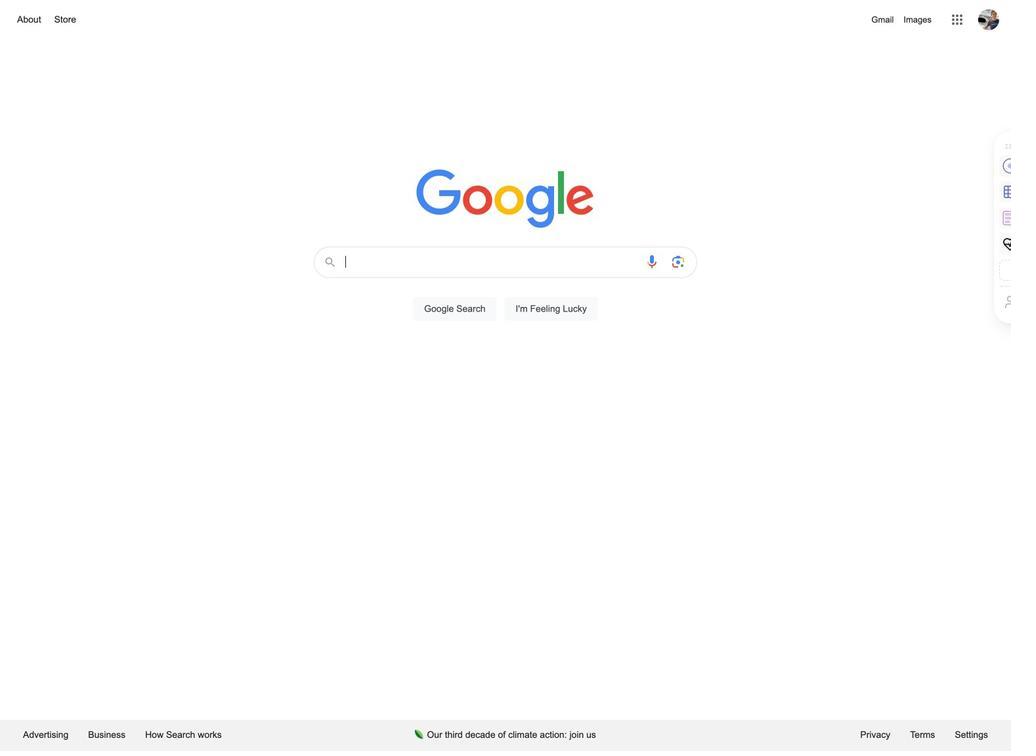 Task type: describe. For each thing, give the bounding box(es) containing it.
Search text field
[[345, 255, 636, 273]]

search by voice image
[[644, 254, 660, 270]]



Task type: vqa. For each thing, say whether or not it's contained in the screenshot.
Search by voice image on the right top
yes



Task type: locate. For each thing, give the bounding box(es) containing it.
search by image image
[[670, 254, 686, 270]]

None search field
[[13, 243, 998, 336]]

google image
[[416, 169, 595, 230]]



